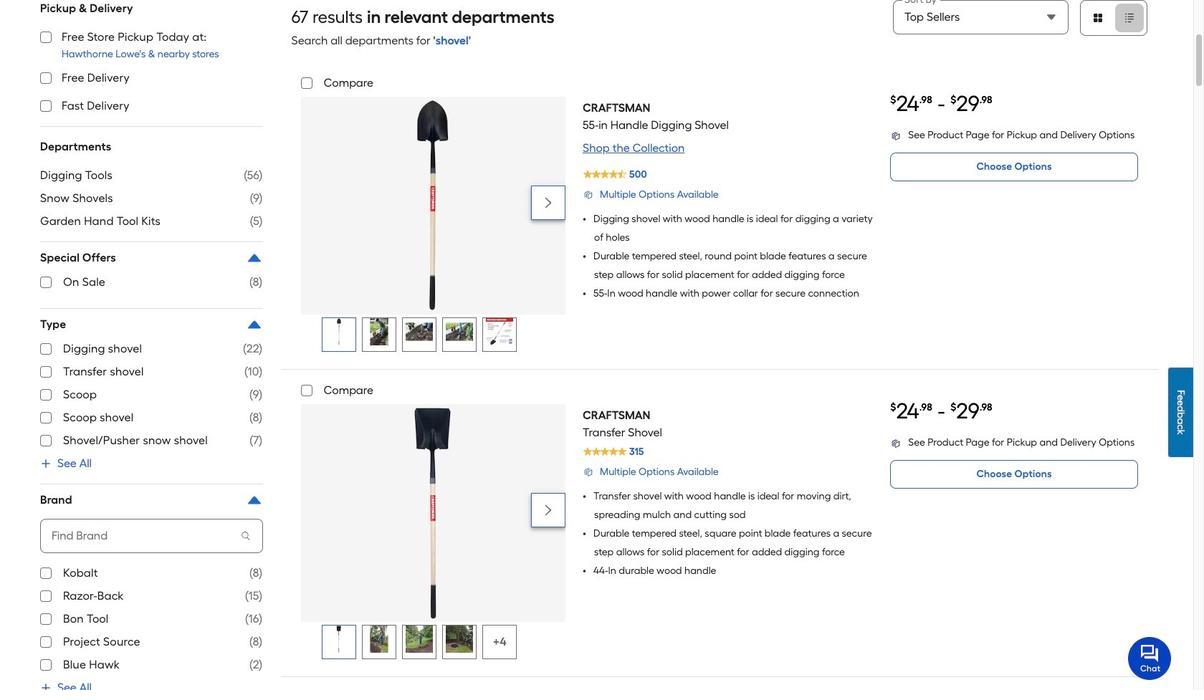 Task type: describe. For each thing, give the bounding box(es) containing it.
triangle up image
[[246, 316, 263, 333]]

$24.98-$29.98 element for multiple options outlined image related to chevron right image
[[890, 91, 992, 117]]

plus image
[[40, 458, 52, 469]]

craftsman cmxmlba1100 shovel-spade - view #4 image
[[446, 626, 473, 653]]

craftsman cmxmlba1000 shovel-spade - view #5 image
[[486, 318, 513, 346]]

2 triangle up image from the top
[[246, 492, 263, 509]]

craftsman cmxmlba1000 shovel-spade - view #4 image
[[446, 318, 473, 346]]

departments element
[[40, 138, 263, 156]]

craftsman cmxmlba1000 55-in handle digging shovel image
[[326, 318, 353, 346]]

1 triangle up image from the top
[[246, 249, 263, 267]]

list view image
[[1124, 12, 1135, 24]]

chevron right image
[[541, 503, 556, 517]]

craftsman cmxmlba1100 transfer shovel image
[[326, 626, 353, 653]]

multiple options outlined image
[[583, 190, 594, 201]]

search icon image
[[240, 530, 251, 542]]

craftsman cmxmlba1100 shovel-spade - view #3 image
[[406, 626, 433, 653]]



Task type: locate. For each thing, give the bounding box(es) containing it.
2 $24.98-$29.98 element from the top
[[890, 398, 992, 424]]

chat invite button image
[[1128, 636, 1172, 680]]

Find Brand text field
[[40, 528, 225, 545]]

1 $24.98-$29.98 element from the top
[[890, 91, 992, 117]]

1 vertical spatial $24.98-$29.98 element
[[890, 398, 992, 424]]

5 stars image
[[582, 441, 645, 462]]

$24.98-$29.98 element for multiple options outlined image associated with chevron right icon
[[890, 398, 992, 424]]

4.5 stars image
[[582, 164, 648, 184]]

chevron right image
[[541, 196, 556, 210]]

triangle up image
[[246, 249, 263, 267], [246, 492, 263, 509]]

multiple options outlined image for chevron right image
[[890, 128, 902, 144]]

1 vertical spatial multiple options outlined image
[[890, 436, 902, 451]]

grid view filled image
[[1092, 12, 1104, 24]]

craftsman cmxmlba1000 shovel-spade - view #3 image
[[406, 318, 433, 346]]

multiple options outlined image
[[890, 128, 902, 144], [890, 436, 902, 451], [583, 467, 594, 478]]

title image
[[486, 628, 513, 656]]

$24.98-$29.98 element
[[890, 91, 992, 117], [890, 398, 992, 424]]

craftsman cmxmlba1100 shovel-spade - view #2 image
[[366, 626, 393, 653]]

1 vertical spatial triangle up image
[[246, 492, 263, 509]]

0 vertical spatial $24.98-$29.98 element
[[890, 91, 992, 117]]

2 vertical spatial multiple options outlined image
[[583, 467, 594, 478]]

craftsman cmxmlba1000 shovel-spade - view #2 image
[[366, 318, 393, 346]]

triangle up image up search icon on the left
[[246, 492, 263, 509]]

0 vertical spatial multiple options outlined image
[[890, 128, 902, 144]]

multiple options outlined image for chevron right icon
[[890, 436, 902, 451]]

triangle up image up triangle up image
[[246, 249, 263, 267]]

plus image
[[40, 682, 52, 690]]

0 vertical spatial triangle up image
[[246, 249, 263, 267]]



Task type: vqa. For each thing, say whether or not it's contained in the screenshot.
Included)
no



